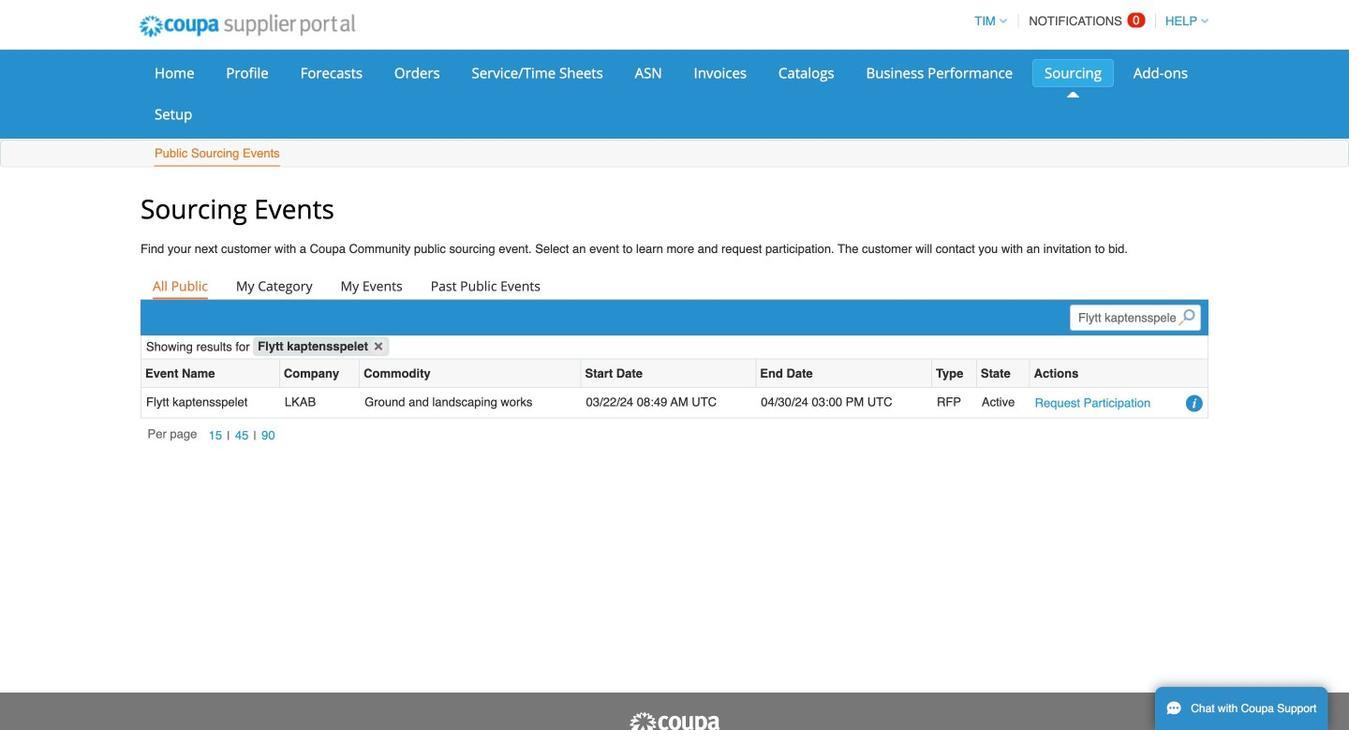 Task type: vqa. For each thing, say whether or not it's contained in the screenshot.
rightmost Coupa Supplier Portal "image"
yes



Task type: locate. For each thing, give the bounding box(es) containing it.
1 horizontal spatial coupa supplier portal image
[[628, 711, 722, 730]]

0 horizontal spatial coupa supplier portal image
[[127, 3, 368, 50]]

search image
[[1179, 309, 1195, 326]]

navigation
[[967, 3, 1209, 39], [148, 426, 280, 446]]

coupa supplier portal image
[[127, 3, 368, 50], [628, 711, 722, 730]]

0 vertical spatial navigation
[[967, 3, 1209, 39]]

1 horizontal spatial navigation
[[967, 3, 1209, 39]]

1 vertical spatial coupa supplier portal image
[[628, 711, 722, 730]]

0 vertical spatial coupa supplier portal image
[[127, 3, 368, 50]]

1 vertical spatial navigation
[[148, 426, 280, 446]]

tab list
[[141, 273, 1209, 299]]

0 horizontal spatial navigation
[[148, 426, 280, 446]]

Search text field
[[1071, 304, 1202, 331]]



Task type: describe. For each thing, give the bounding box(es) containing it.
clear filter image
[[370, 338, 387, 355]]



